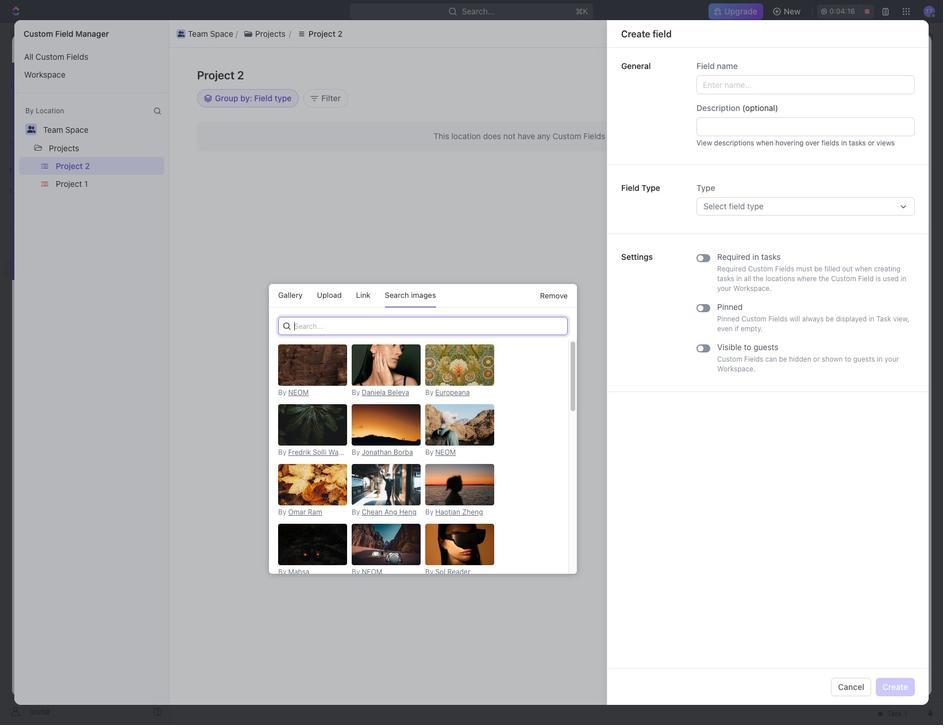 Task type: vqa. For each thing, say whether or not it's contained in the screenshot.
on
yes



Task type: locate. For each thing, give the bounding box(es) containing it.
2 16 from the top
[[855, 128, 863, 136]]

by for europeana link
[[425, 388, 434, 397]]

2
[[338, 28, 343, 38], [346, 32, 351, 41], [204, 43, 208, 53], [237, 68, 244, 82], [255, 68, 264, 87], [85, 161, 90, 171]]

mins up search tasks... 'text box'
[[865, 109, 880, 118]]

team space inside list
[[188, 28, 233, 38]]

create for new
[[833, 70, 859, 80]]

0 horizontal spatial do
[[798, 128, 807, 136]]

0 horizontal spatial or
[[814, 355, 820, 363]]

project 2
[[309, 28, 343, 38], [317, 32, 351, 41], [197, 68, 244, 82], [200, 68, 268, 87], [56, 161, 90, 171]]

mins up 'views'
[[865, 128, 880, 136]]

3 16 mins from the top
[[855, 146, 880, 155]]

mins up is
[[865, 256, 880, 265]]

projects for topmost projects button
[[255, 28, 286, 38]]

remove
[[540, 291, 568, 300]]

list containing project 2
[[14, 157, 169, 193]]

1 vertical spatial added
[[693, 302, 713, 311]]

by neom right here
[[352, 567, 382, 576]]

1 vertical spatial be
[[826, 314, 834, 323]]

changed status from up descriptions
[[691, 128, 762, 136]]

fredrik
[[288, 448, 311, 457]]

changed status from down added watcher: on the right top
[[691, 192, 762, 201]]

be for custom
[[826, 314, 834, 323]]

0 vertical spatial user group image
[[183, 34, 190, 40]]

home
[[28, 60, 50, 70]]

drop your files here to upload
[[282, 573, 379, 582]]

cancel button
[[832, 678, 872, 696]]

chean
[[362, 508, 383, 516]]

or inside visible to guests custom fields can be hidden or shown to guests in your workspace.
[[814, 355, 820, 363]]

1 horizontal spatial your
[[718, 284, 732, 293]]

to do down filled
[[819, 284, 840, 293]]

3 14 mins from the top
[[855, 284, 880, 293]]

3 mins from the top
[[865, 146, 880, 155]]

complete down locations
[[769, 284, 804, 293]]

neom link right here
[[362, 567, 382, 576]]

1 horizontal spatial search
[[761, 106, 788, 116]]

by for omar ram link
[[278, 508, 287, 516]]

14 mins for in progress
[[855, 192, 880, 201]]

workspace. down visible
[[718, 365, 756, 373]]

0 horizontal spatial create
[[622, 28, 651, 39]]

1 in progress from the top
[[769, 192, 809, 201]]

field inside button
[[799, 70, 815, 80]]

14 right "out"
[[855, 256, 863, 265]]

sidebar navigation
[[0, 23, 172, 725]]

mins down is
[[865, 284, 880, 293]]

2 14 from the top
[[855, 256, 863, 265]]

1 horizontal spatial field
[[799, 70, 815, 80]]

be for guests
[[779, 355, 788, 363]]

tasks left all
[[718, 274, 735, 283]]

1 horizontal spatial guests
[[854, 355, 875, 363]]

0 horizontal spatial add
[[750, 70, 765, 80]]

haotian
[[435, 508, 461, 516]]

subtasks
[[133, 509, 173, 520]]

the right all
[[754, 274, 764, 283]]

when left hovering
[[756, 139, 774, 147]]

neom
[[288, 388, 309, 397], [435, 448, 456, 457], [362, 567, 382, 576]]

create field
[[622, 28, 672, 39]]

borba
[[394, 448, 413, 457]]

you right settings
[[679, 256, 691, 265]]

hide
[[597, 135, 612, 143]]

2 vertical spatial your
[[300, 573, 314, 582]]

1 you from the top
[[679, 109, 691, 118]]

list down ⌘k
[[174, 27, 906, 41]]

field inside button
[[879, 70, 895, 80]]

workspace.
[[734, 284, 772, 293], [718, 365, 756, 373]]

16 up search tasks... 'text box'
[[855, 109, 863, 118]]

0 horizontal spatial field
[[653, 28, 672, 39]]

added right clickbot
[[708, 146, 728, 155]]

3 changed status from from the top
[[691, 256, 762, 265]]

1 16 mins from the top
[[855, 109, 880, 118]]

task sidebar navigation tab list
[[902, 70, 927, 137]]

mins down 'views'
[[865, 192, 880, 201]]

does
[[483, 131, 501, 141]]

upload right here
[[357, 574, 379, 582]]

mins right fields
[[865, 146, 880, 155]]

1 vertical spatial neom
[[435, 448, 456, 457]]

0 vertical spatial project 2 button
[[291, 27, 348, 41]]

user group image
[[178, 31, 185, 37], [12, 225, 20, 232]]

0 vertical spatial added
[[708, 146, 728, 155]]

tree
[[5, 200, 167, 355]]

field up all custom fields
[[55, 29, 73, 39]]

user group image up / project 2 at the top
[[178, 31, 185, 37]]

files
[[316, 573, 330, 582]]

2 vertical spatial 16 mins
[[855, 146, 880, 155]]

1 horizontal spatial project 2 link
[[303, 30, 354, 44]]

task inside button
[[878, 74, 895, 83]]

0 horizontal spatial team space link
[[76, 43, 122, 53]]

to complete up power
[[686, 256, 816, 274]]

16 mins up search tasks... 'text box'
[[855, 109, 880, 118]]

changed status from
[[691, 128, 762, 136], [691, 192, 762, 201], [691, 256, 762, 265], [691, 284, 762, 293]]

2 pinned from the top
[[718, 314, 740, 323]]

0 vertical spatial or
[[868, 139, 875, 147]]

2 vertical spatial by neom
[[352, 567, 382, 576]]

search inside button
[[761, 106, 788, 116]]

tasks up locations
[[762, 252, 781, 262]]

2 vertical spatial complete
[[769, 284, 804, 293]]

2 changed from the top
[[693, 192, 721, 201]]

team space button up / project 2 at the top
[[174, 27, 236, 41]]

in progress
[[769, 192, 809, 201], [769, 256, 809, 265]]

neom down the edit task name text field
[[288, 388, 309, 397]]

will
[[790, 314, 800, 323]]

jonathan
[[362, 448, 392, 457]]

17
[[773, 44, 780, 52]]

by mahsa
[[278, 567, 310, 576]]

0 vertical spatial required
[[718, 252, 751, 262]]

0 horizontal spatial team space button
[[38, 120, 94, 139]]

hidden
[[789, 355, 812, 363]]

4 changed from the top
[[693, 284, 721, 293]]

1 horizontal spatial projects button
[[238, 27, 291, 41]]

1 14 mins from the top
[[855, 192, 880, 201]]

create inside "create new field" button
[[833, 70, 859, 80]]

fredrik solli wandem link
[[288, 448, 357, 457]]

view,
[[894, 314, 910, 323]]

projects link
[[248, 30, 296, 44]]

1 vertical spatial or
[[814, 355, 820, 363]]

0 horizontal spatial to do
[[786, 128, 807, 136]]

0 horizontal spatial guests
[[754, 342, 779, 352]]

where
[[797, 274, 817, 283]]

by neom down the edit task name text field
[[278, 388, 309, 397]]

complete up added tag power
[[688, 266, 719, 274]]

from down all
[[745, 284, 760, 293]]

be inside visible to guests custom fields can be hidden or shown to guests in your workspace.
[[779, 355, 788, 363]]

0 horizontal spatial tasks
[[718, 274, 735, 283]]

0 vertical spatial do
[[798, 128, 807, 136]]

16 down add task button
[[855, 128, 863, 136]]

1 vertical spatial complete
[[688, 266, 719, 274]]

0 horizontal spatial the
[[754, 274, 764, 283]]

None text field
[[697, 117, 915, 136]]

1 vertical spatial do
[[831, 284, 840, 293]]

field name
[[697, 61, 738, 71]]

2 horizontal spatial neom
[[435, 448, 456, 457]]

description (optional)
[[697, 103, 778, 113]]

chean ang heng link
[[362, 508, 417, 516]]

workspace. down all
[[734, 284, 772, 293]]

you for you
[[679, 256, 691, 265]]

complete down clickbot
[[688, 201, 719, 210]]

1 16 from the top
[[855, 109, 863, 118]]

1 changed status from from the top
[[691, 128, 762, 136]]

3 changed from the top
[[693, 256, 721, 265]]

1 horizontal spatial activity
[[903, 90, 925, 97]]

create left new
[[833, 70, 859, 80]]

2 progress from the top
[[778, 256, 807, 265]]

1 vertical spatial workspace.
[[718, 365, 756, 373]]

projects inside projects link
[[263, 32, 293, 41]]

1 horizontal spatial by neom
[[352, 567, 382, 576]]

0 vertical spatial task
[[878, 74, 895, 83]]

2 14 mins from the top
[[855, 256, 880, 265]]

1 14 from the top
[[855, 192, 863, 201]]

by neom right the borba at bottom left
[[425, 448, 456, 457]]

changed
[[693, 128, 721, 136], [693, 192, 721, 201], [693, 256, 721, 265], [693, 284, 721, 293]]

visible to guests custom fields can be hidden or shown to guests in your workspace.
[[718, 342, 899, 373]]

0 horizontal spatial user group image
[[12, 225, 20, 232]]

0 vertical spatial neom
[[288, 388, 309, 397]]

activity inside task sidebar navigation tab list
[[903, 90, 925, 97]]

list down dashboards link
[[14, 157, 169, 193]]

create right cancel
[[883, 682, 908, 691]]

1 vertical spatial when
[[855, 264, 873, 273]]

tasks right fields
[[849, 139, 866, 147]]

0 horizontal spatial your
[[300, 573, 314, 582]]

1 vertical spatial 16
[[855, 128, 863, 136]]

your inside visible to guests custom fields can be hidden or shown to guests in your workspace.
[[885, 355, 899, 363]]

in progress down eloisefrancis23@gmail.
[[769, 192, 809, 201]]

16 mins for created this task
[[855, 109, 880, 118]]

0 vertical spatial projects button
[[238, 27, 291, 41]]

task left view,
[[877, 314, 892, 323]]

fields
[[66, 52, 88, 62], [584, 131, 606, 141], [775, 264, 795, 273], [769, 314, 788, 323], [745, 355, 764, 363]]

neom right here
[[362, 567, 382, 576]]

user group image
[[183, 34, 190, 40], [62, 45, 70, 52]]

1 status from the top
[[723, 128, 743, 136]]

1 to complete from the top
[[686, 192, 816, 210]]

is
[[876, 274, 881, 283]]

search
[[761, 106, 788, 116], [385, 290, 409, 300]]

2 you from the top
[[679, 256, 691, 265]]

2 horizontal spatial field
[[879, 70, 895, 80]]

16 left 'views'
[[855, 146, 863, 155]]

0 horizontal spatial project 2 link
[[175, 43, 208, 53]]

sol
[[435, 567, 446, 576]]

you for you created this task
[[679, 109, 691, 118]]

fields left can
[[745, 355, 764, 363]]

you left created
[[679, 109, 691, 118]]

fields up the workspace button
[[66, 52, 88, 62]]

1 horizontal spatial upload
[[357, 574, 379, 582]]

guests up can
[[754, 342, 779, 352]]

1 horizontal spatial create
[[833, 70, 859, 80]]

to do for 16
[[786, 128, 807, 136]]

0 vertical spatial activity
[[670, 74, 709, 87]]

2 vertical spatial neom link
[[362, 567, 382, 576]]

activity
[[670, 74, 709, 87], [903, 90, 925, 97]]

0 vertical spatial team space button
[[174, 27, 236, 41]]

be right "always"
[[826, 314, 834, 323]]

user group image down "custom field manager"
[[62, 45, 70, 52]]

2 to complete from the top
[[686, 256, 816, 274]]

or left 'views'
[[868, 139, 875, 147]]

here
[[332, 573, 346, 582]]

all
[[744, 274, 752, 283]]

fields inside the required in tasks required custom fields must be filled out when creating tasks in all the locations where the custom field is used in your workspace.
[[775, 264, 795, 273]]

0 horizontal spatial when
[[756, 139, 774, 147]]

guests right "shown"
[[854, 355, 875, 363]]

2 mins from the top
[[865, 128, 880, 136]]

1 vertical spatial 14
[[855, 256, 863, 265]]

team space button down location
[[38, 120, 94, 139]]

5 mins from the top
[[865, 256, 880, 265]]

14 mins down is
[[855, 284, 880, 293]]

0 vertical spatial search
[[761, 106, 788, 116]]

0 horizontal spatial search
[[385, 290, 409, 300]]

mins
[[865, 109, 880, 118], [865, 128, 880, 136], [865, 146, 880, 155], [865, 192, 880, 201], [865, 256, 880, 265], [865, 284, 880, 293]]

your down view,
[[885, 355, 899, 363]]

not
[[504, 131, 516, 141]]

beleva
[[388, 388, 409, 397]]

1 horizontal spatial neom
[[362, 567, 382, 576]]

the down filled
[[819, 274, 830, 283]]

search for search
[[761, 106, 788, 116]]

2 from from the top
[[745, 192, 760, 201]]

6 mins from the top
[[865, 284, 880, 293]]

14 for in progress
[[855, 192, 863, 201]]

0 horizontal spatial by neom
[[278, 388, 309, 397]]

0 vertical spatial workspace.
[[734, 284, 772, 293]]

14 mins up is
[[855, 256, 880, 265]]

1 progress from the top
[[778, 192, 807, 201]]

neom link down the edit task name text field
[[288, 388, 309, 397]]

upload
[[317, 290, 342, 300], [357, 574, 379, 582]]

neom link right the borba at bottom left
[[435, 448, 456, 457]]

to complete
[[686, 192, 816, 210], [686, 256, 816, 274]]

16 mins for added watcher:
[[855, 146, 880, 155]]

1 vertical spatial to complete
[[686, 256, 816, 274]]

1 horizontal spatial to do
[[819, 284, 840, 293]]

14 up displayed
[[855, 284, 863, 293]]

from up watcher:
[[745, 128, 760, 136]]

1 horizontal spatial user group image
[[183, 34, 190, 40]]

16 mins right fields
[[855, 146, 880, 155]]

tasks
[[849, 139, 866, 147], [762, 252, 781, 262], [718, 274, 735, 283]]

16 for created this task
[[855, 109, 863, 118]]

projects inside list
[[255, 28, 286, 38]]

add task button
[[854, 70, 902, 88]]

search for search images
[[385, 290, 409, 300]]

add task
[[860, 74, 895, 83]]

drop
[[282, 573, 298, 582]]

field left type in the top of the page
[[622, 183, 640, 193]]

add
[[750, 70, 765, 80], [860, 74, 876, 83]]

1 horizontal spatial add
[[860, 74, 876, 83]]

1 vertical spatial project 2 button
[[51, 157, 164, 175]]

1 vertical spatial projects button
[[44, 139, 84, 157]]

Search tasks... text field
[[800, 131, 915, 148]]

team
[[188, 28, 208, 38], [193, 32, 213, 41], [76, 43, 96, 53], [43, 125, 63, 135]]

when right "out"
[[855, 264, 873, 273]]

field for add existing field
[[799, 70, 815, 80]]

be left filled
[[815, 264, 823, 273]]

your up tag
[[718, 284, 732, 293]]

create
[[622, 28, 651, 39], [833, 70, 859, 80], [883, 682, 908, 691]]

send
[[858, 670, 878, 680]]

14 down search tasks... 'text box'
[[855, 192, 863, 201]]

1 vertical spatial your
[[885, 355, 899, 363]]

0 vertical spatial when
[[756, 139, 774, 147]]

1 vertical spatial pinned
[[718, 314, 740, 323]]

3 14 from the top
[[855, 284, 863, 293]]

by for haotian zheng link
[[425, 508, 434, 516]]

0 vertical spatial progress
[[778, 192, 807, 201]]

to complete down eloisefrancis23@gmail. com
[[686, 192, 816, 210]]

fields up locations
[[775, 264, 795, 273]]

from down eloisefrancis23@gmail. com
[[745, 192, 760, 201]]

general
[[622, 61, 651, 71]]

0 vertical spatial be
[[815, 264, 823, 273]]

2 the from the left
[[819, 274, 830, 283]]

0 horizontal spatial /
[[168, 43, 170, 53]]

0 vertical spatial 16 mins
[[855, 109, 880, 118]]

by neom for rightmost neom link
[[425, 448, 456, 457]]

2 vertical spatial 16
[[855, 146, 863, 155]]

board
[[214, 106, 237, 116]]

neom link
[[288, 388, 309, 397], [435, 448, 456, 457], [362, 567, 382, 576]]

16 for added watcher:
[[855, 146, 863, 155]]

2 status from the top
[[723, 192, 743, 201]]

home link
[[5, 56, 167, 74]]

1 vertical spatial activity
[[903, 90, 925, 97]]

16 mins up 'views'
[[855, 128, 880, 136]]

search left images
[[385, 290, 409, 300]]

task right new
[[878, 74, 895, 83]]

on
[[748, 44, 757, 52]]

images
[[411, 290, 436, 300]]

added for tag
[[693, 302, 713, 311]]

field
[[653, 28, 672, 39], [799, 70, 815, 80], [879, 70, 895, 80]]

locations
[[766, 274, 795, 283]]

to do for 14
[[819, 284, 840, 293]]

or left "shown"
[[814, 355, 820, 363]]

1 horizontal spatial do
[[831, 284, 840, 293]]

0 vertical spatial in progress
[[769, 192, 809, 201]]

2 vertical spatial 14 mins
[[855, 284, 880, 293]]

to inside drop your files here to upload
[[348, 573, 355, 582]]

0 vertical spatial tasks
[[849, 139, 866, 147]]

list down manager
[[14, 48, 169, 83]]

2 vertical spatial create
[[883, 682, 908, 691]]

create up "general"
[[622, 28, 651, 39]]

added left tag
[[693, 302, 713, 311]]

search right the task
[[761, 106, 788, 116]]

added tag power
[[691, 302, 748, 311]]

when inside the required in tasks required custom fields must be filled out when creating tasks in all the locations where the custom field is used in your workspace.
[[855, 264, 873, 273]]

list
[[174, 27, 906, 41], [14, 48, 169, 83], [14, 157, 169, 193]]

upload left "link"
[[317, 290, 342, 300]]

0:04:16
[[830, 7, 855, 16]]

views
[[877, 139, 895, 147]]

inbox
[[28, 79, 48, 89]]

in progress up locations
[[769, 256, 809, 265]]

all custom fields
[[24, 52, 88, 62]]

your left files
[[300, 573, 314, 582]]

0 vertical spatial 14
[[855, 192, 863, 201]]

field left is
[[859, 274, 874, 283]]

0 vertical spatial 14 mins
[[855, 192, 880, 201]]

by neom
[[278, 388, 309, 397], [425, 448, 456, 457], [352, 567, 382, 576]]

progress down eloisefrancis23@gmail.
[[778, 192, 807, 201]]

fields inside visible to guests custom fields can be hidden or shown to guests in your workspace.
[[745, 355, 764, 363]]

create button
[[876, 678, 915, 696]]

1 vertical spatial by neom
[[425, 448, 456, 457]]

user group image up / project 2 at the top
[[183, 34, 190, 40]]

task
[[878, 74, 895, 83], [877, 314, 892, 323]]

fields left will
[[769, 314, 788, 323]]

from up all
[[745, 256, 760, 265]]

be inside pinned pinned custom fields will always be displayed in task view, even if empty.
[[826, 314, 834, 323]]

2 horizontal spatial be
[[826, 314, 834, 323]]

create new field button
[[826, 66, 902, 85]]

view descriptions when hovering over fields in tasks or views
[[697, 139, 895, 147]]

do down filled
[[831, 284, 840, 293]]

project
[[309, 28, 336, 38], [317, 32, 344, 41], [175, 43, 201, 53], [197, 68, 235, 82], [200, 68, 251, 87], [56, 161, 83, 171], [56, 179, 82, 189]]

changed status from up all
[[691, 256, 762, 265]]

14 mins down 'views'
[[855, 192, 880, 201]]

upload button
[[357, 574, 379, 582]]

2 changed status from from the top
[[691, 192, 762, 201]]

0 vertical spatial by neom
[[278, 388, 309, 397]]

3 16 from the top
[[855, 146, 863, 155]]

changed status from up tag
[[691, 284, 762, 293]]

progress up locations
[[778, 256, 807, 265]]

task inside pinned pinned custom fields will always be displayed in task view, even if empty.
[[877, 314, 892, 323]]

descriptions
[[714, 139, 755, 147]]

displayed
[[836, 314, 867, 323]]

be right can
[[779, 355, 788, 363]]

power
[[728, 302, 748, 311]]

spaces
[[9, 186, 34, 195]]

0 vertical spatial 16
[[855, 109, 863, 118]]

added for watcher:
[[708, 146, 728, 155]]

to do up view descriptions when hovering over fields in tasks or views
[[786, 128, 807, 136]]

from
[[745, 128, 760, 136], [745, 192, 760, 201], [745, 256, 760, 265], [745, 284, 760, 293]]

user group image down spaces
[[12, 225, 20, 232]]

neom right the borba at bottom left
[[435, 448, 456, 457]]

team space
[[188, 28, 233, 38], [193, 32, 239, 41], [76, 43, 122, 53], [43, 125, 88, 135]]

1 vertical spatial 14 mins
[[855, 256, 880, 265]]

do up view descriptions when hovering over fields in tasks or views
[[798, 128, 807, 136]]

1 vertical spatial search
[[385, 290, 409, 300]]



Task type: describe. For each thing, give the bounding box(es) containing it.
in inside pinned pinned custom fields will always be displayed in task view, even if empty.
[[869, 314, 875, 323]]

list
[[258, 106, 272, 116]]

2 horizontal spatial tasks
[[849, 139, 866, 147]]

by neom for neom link to the middle
[[352, 567, 382, 576]]

0 horizontal spatial projects button
[[44, 139, 84, 157]]

4 status from the top
[[723, 284, 743, 293]]

shown
[[822, 355, 843, 363]]

1
[[84, 179, 88, 189]]

2 horizontal spatial neom link
[[435, 448, 456, 457]]

field left name
[[697, 61, 715, 71]]

0 horizontal spatial user group image
[[62, 45, 70, 52]]

by daniela beleva
[[352, 388, 409, 397]]

invite
[[30, 706, 50, 716]]

dates
[[339, 376, 361, 385]]

upgrade link
[[709, 3, 763, 20]]

ang
[[385, 508, 397, 516]]

eloisefrancis23@gmail.
[[760, 146, 839, 155]]

custom inside pinned pinned custom fields will always be displayed in task view, even if empty.
[[742, 314, 767, 323]]

4 from from the top
[[745, 284, 760, 293]]

omar
[[288, 508, 306, 516]]

task sidebar content section
[[655, 63, 897, 696]]

custom inside button
[[36, 52, 64, 62]]

4 mins from the top
[[865, 192, 880, 201]]

favorites button
[[5, 164, 44, 178]]

new button
[[768, 2, 808, 21]]

list containing all custom fields
[[14, 48, 169, 83]]

0 vertical spatial user group image
[[178, 31, 185, 37]]

in inside visible to guests custom fields can be hidden or shown to guests in your workspace.
[[877, 355, 883, 363]]

1 pinned from the top
[[718, 302, 743, 312]]

over
[[806, 139, 820, 147]]

docs
[[28, 99, 47, 109]]

heng
[[399, 508, 417, 516]]

user group image inside sidebar navigation
[[12, 225, 20, 232]]

add existing field
[[750, 70, 815, 80]]

can
[[766, 355, 777, 363]]

by neom for the left neom link
[[278, 388, 309, 397]]

list containing team space
[[174, 27, 906, 41]]

2 in progress from the top
[[769, 256, 809, 265]]

0 horizontal spatial project 2 button
[[51, 157, 164, 175]]

or for when
[[868, 139, 875, 147]]

favorites
[[9, 167, 40, 175]]

manager
[[76, 29, 109, 39]]

daniela
[[362, 388, 386, 397]]

1 horizontal spatial team space link
[[179, 30, 241, 44]]

any
[[538, 131, 551, 141]]

search images
[[385, 290, 436, 300]]

1 required from the top
[[718, 252, 751, 262]]

send button
[[851, 666, 885, 684]]

dashboards link
[[5, 114, 167, 133]]

0 vertical spatial guests
[[754, 342, 779, 352]]

fields inside pinned pinned custom fields will always be displayed in task view, even if empty.
[[769, 314, 788, 323]]

1 horizontal spatial team space button
[[174, 27, 236, 41]]

board link
[[212, 103, 237, 119]]

by for the sol reader link
[[425, 567, 434, 576]]

do for 16 mins
[[798, 128, 807, 136]]

omar ram link
[[288, 508, 322, 516]]

1 horizontal spatial project 2 button
[[291, 27, 348, 41]]

fields inside the "all custom fields" button
[[66, 52, 88, 62]]

create inside create button
[[883, 682, 908, 691]]

subtasks button
[[129, 504, 178, 525]]

cancel
[[839, 682, 865, 691]]

1 vertical spatial tasks
[[762, 252, 781, 262]]

be inside the required in tasks required custom fields must be filled out when creating tasks in all the locations where the custom field is used in your workspace.
[[815, 264, 823, 273]]

projects for projects link
[[263, 32, 293, 41]]

1 from from the top
[[745, 128, 760, 136]]

workspace
[[24, 70, 65, 79]]

mahsa link
[[288, 567, 310, 576]]

list link
[[256, 103, 272, 119]]

fields right any
[[584, 131, 606, 141]]

3 status from the top
[[723, 256, 743, 265]]

description
[[697, 103, 741, 113]]

link
[[356, 290, 371, 300]]

new
[[861, 70, 876, 80]]

tag
[[715, 302, 726, 311]]

project 1 button
[[51, 175, 164, 193]]

required in tasks required custom fields must be filled out when creating tasks in all the locations where the custom field is used in your workspace.
[[718, 252, 907, 293]]

0:04:16 button
[[818, 5, 875, 18]]

mahsa
[[288, 567, 310, 576]]

Enter name... text field
[[697, 75, 915, 94]]

by omar ram
[[278, 508, 322, 516]]

2 required from the top
[[718, 264, 747, 273]]

tree inside sidebar navigation
[[5, 200, 167, 355]]

(optional)
[[743, 103, 778, 113]]

always
[[802, 314, 824, 323]]

field for create new field
[[879, 70, 895, 80]]

reader
[[448, 567, 471, 576]]

created
[[721, 44, 746, 52]]

if
[[735, 324, 739, 333]]

watcher:
[[730, 146, 758, 155]]

0 horizontal spatial neom
[[288, 388, 309, 397]]

by jonathan borba
[[352, 448, 413, 457]]

share button
[[785, 39, 821, 57]]

europeana
[[435, 388, 470, 397]]

location
[[452, 131, 481, 141]]

do for 14 mins
[[831, 284, 840, 293]]

by haotian zheng
[[425, 508, 483, 516]]

used
[[883, 274, 899, 283]]

/ project 2
[[168, 43, 208, 53]]

1 horizontal spatial neom link
[[362, 567, 382, 576]]

eloisefrancis23@gmail. com
[[679, 146, 839, 164]]

1 mins from the top
[[865, 109, 880, 118]]

assignees button
[[465, 132, 518, 146]]

by sol reader
[[425, 567, 471, 576]]

created
[[693, 109, 718, 118]]

2 vertical spatial tasks
[[718, 274, 735, 283]]

workspace. inside the required in tasks required custom fields must be filled out when creating tasks in all the locations where the custom field is used in your workspace.
[[734, 284, 772, 293]]

type
[[642, 183, 661, 193]]

activity inside task sidebar content section
[[670, 74, 709, 87]]

1 the from the left
[[754, 274, 764, 283]]

by for "chean ang heng" link
[[352, 508, 360, 516]]

add for add task
[[860, 74, 876, 83]]

1 changed from the top
[[693, 128, 721, 136]]

by for the daniela beleva link
[[352, 388, 360, 397]]

or for guests
[[814, 355, 820, 363]]

4 changed status from from the top
[[691, 284, 762, 293]]

2 16 mins from the top
[[855, 128, 880, 136]]

14 mins for complete
[[855, 284, 880, 293]]

inbox link
[[5, 75, 167, 94]]

your inside drop your files here to upload
[[300, 573, 314, 582]]

track time
[[465, 376, 506, 385]]

track
[[465, 376, 486, 385]]

0 vertical spatial complete
[[688, 201, 719, 210]]

com
[[679, 146, 839, 164]]

your inside the required in tasks required custom fields must be filled out when creating tasks in all the locations where the custom field is used in your workspace.
[[718, 284, 732, 293]]

have
[[518, 131, 535, 141]]

2 vertical spatial neom
[[362, 567, 382, 576]]

nov
[[758, 44, 771, 52]]

2 horizontal spatial /
[[298, 32, 301, 41]]

out
[[843, 264, 853, 273]]

settings
[[622, 252, 653, 262]]

14 for complete
[[855, 284, 863, 293]]

0 horizontal spatial neom link
[[288, 388, 309, 397]]

created on nov 17
[[721, 44, 780, 52]]

add for add existing field
[[750, 70, 765, 80]]

0 vertical spatial upload
[[317, 290, 342, 300]]

1 horizontal spatial /
[[244, 32, 246, 41]]

custom inside visible to guests custom fields can be hidden or shown to guests in your workspace.
[[718, 355, 743, 363]]

create for field
[[622, 28, 651, 39]]

create new field
[[833, 70, 895, 80]]

name
[[717, 61, 738, 71]]

Search... text field
[[285, 317, 564, 335]]

by for jonathan borba link
[[352, 448, 360, 457]]

Edit task name text field
[[83, 338, 578, 360]]

upload inside drop your files here to upload
[[357, 574, 379, 582]]

workspace. inside visible to guests custom fields can be hidden or shown to guests in your workspace.
[[718, 365, 756, 373]]

daniela beleva link
[[362, 388, 409, 397]]

user group image inside team space link
[[183, 34, 190, 40]]

project inside button
[[56, 179, 82, 189]]

by europeana
[[425, 388, 470, 397]]

add existing field button
[[743, 66, 822, 85]]

by for "mahsa" link
[[278, 567, 287, 576]]

this
[[719, 109, 731, 118]]

by chean ang heng
[[352, 508, 417, 516]]

all
[[24, 52, 33, 62]]

by for fredrik solli wandem link
[[278, 448, 287, 457]]

field inside the required in tasks required custom fields must be filled out when creating tasks in all the locations where the custom field is used in your workspace.
[[859, 274, 874, 283]]

3 from from the top
[[745, 256, 760, 265]]

by location
[[25, 106, 64, 115]]



